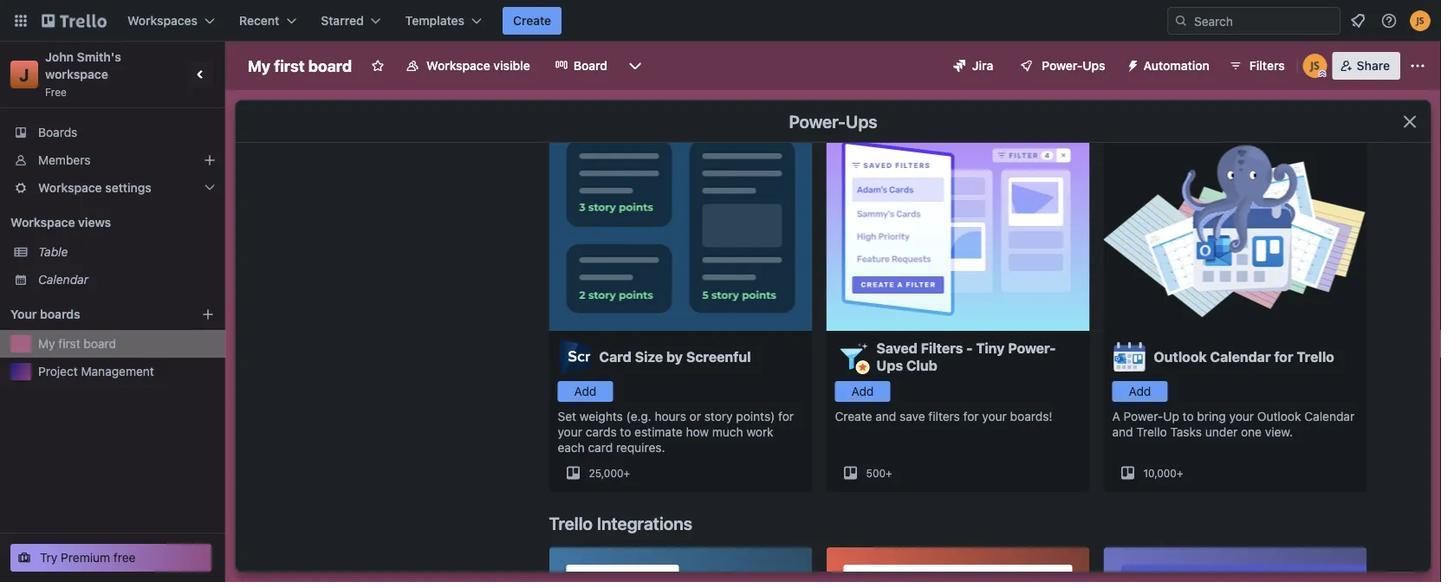 Task type: describe. For each thing, give the bounding box(es) containing it.
j
[[19, 64, 29, 85]]

club
[[907, 358, 938, 374]]

smith's
[[77, 50, 121, 64]]

size
[[635, 349, 663, 365]]

Board name text field
[[239, 52, 361, 80]]

0 horizontal spatial calendar
[[38, 273, 88, 287]]

weights
[[580, 410, 623, 424]]

board
[[574, 59, 608, 73]]

visible
[[494, 59, 530, 73]]

calendar link
[[38, 271, 215, 289]]

saved
[[877, 340, 918, 357]]

workspace settings button
[[0, 174, 225, 202]]

views
[[78, 215, 111, 230]]

star or unstar board image
[[371, 59, 385, 73]]

0 horizontal spatial my
[[38, 337, 55, 351]]

premium
[[61, 551, 110, 565]]

show menu image
[[1410, 57, 1427, 75]]

+ for saved filters - tiny power- ups club
[[886, 467, 893, 479]]

try premium free
[[40, 551, 136, 565]]

points)
[[736, 410, 775, 424]]

your inside set weights (e.g. hours or story points) for your cards to estimate how much work each card requires.
[[558, 425, 583, 440]]

0 horizontal spatial john smith (johnsmith38824343) image
[[1304, 54, 1328, 78]]

trello integrations
[[549, 513, 693, 534]]

try
[[40, 551, 58, 565]]

workspaces button
[[117, 7, 225, 35]]

a power-up to bring your outlook calendar and trello tasks under one view.
[[1113, 410, 1355, 440]]

workspace navigation collapse icon image
[[189, 62, 213, 87]]

management
[[81, 365, 154, 379]]

j link
[[10, 61, 38, 88]]

to inside set weights (e.g. hours or story points) for your cards to estimate how much work each card requires.
[[620, 425, 631, 440]]

starred
[[321, 13, 364, 28]]

john smith (johnsmith38824343) image inside primary element
[[1410, 10, 1431, 31]]

work
[[747, 425, 774, 440]]

estimate
[[635, 425, 683, 440]]

recent
[[239, 13, 279, 28]]

workspace views
[[10, 215, 111, 230]]

2 horizontal spatial for
[[1275, 349, 1294, 365]]

much
[[712, 425, 744, 440]]

my first board inside my first board text field
[[248, 56, 352, 75]]

settings
[[105, 181, 152, 195]]

free
[[114, 551, 136, 565]]

card
[[599, 349, 632, 365]]

up
[[1164, 410, 1180, 424]]

1 vertical spatial board
[[84, 337, 116, 351]]

first inside my first board link
[[58, 337, 80, 351]]

add for outlook calendar for trello
[[1129, 384, 1152, 399]]

under
[[1206, 425, 1238, 440]]

add button for outlook calendar for trello
[[1113, 381, 1168, 402]]

outlook calendar for trello
[[1154, 349, 1335, 365]]

create and save filters for your boards!
[[835, 410, 1053, 424]]

power- inside saved filters - tiny power- ups club
[[1008, 340, 1056, 357]]

table
[[38, 245, 68, 259]]

0 vertical spatial trello
[[1297, 349, 1335, 365]]

john
[[45, 50, 74, 64]]

share
[[1357, 59, 1390, 73]]

create for create and save filters for your boards!
[[835, 410, 872, 424]]

card size by screenful
[[599, 349, 751, 365]]

10,000
[[1144, 467, 1177, 479]]

jira
[[973, 59, 994, 73]]

25,000
[[589, 467, 624, 479]]

automation
[[1144, 59, 1210, 73]]

10,000 +
[[1144, 467, 1184, 479]]

table link
[[38, 244, 215, 261]]

first inside my first board text field
[[274, 56, 305, 75]]

+ for outlook calendar for trello
[[1177, 467, 1184, 479]]

and inside the a power-up to bring your outlook calendar and trello tasks under one view.
[[1113, 425, 1133, 440]]

1 horizontal spatial calendar
[[1211, 349, 1271, 365]]

25,000 +
[[589, 467, 630, 479]]

templates button
[[395, 7, 492, 35]]

save
[[900, 410, 925, 424]]

workspace for workspace settings
[[38, 181, 102, 195]]

filters inside button
[[1250, 59, 1285, 73]]

project management
[[38, 365, 154, 379]]

customize views image
[[627, 57, 644, 75]]

boards
[[38, 125, 77, 140]]

board link
[[544, 52, 618, 80]]

your
[[10, 307, 37, 322]]

board inside text field
[[308, 56, 352, 75]]

your for -
[[982, 410, 1007, 424]]

boards
[[40, 307, 80, 322]]

your boards with 2 items element
[[10, 304, 175, 325]]

your boards
[[10, 307, 80, 322]]

boards link
[[0, 119, 225, 147]]

0 horizontal spatial power-ups
[[789, 111, 878, 131]]

ups inside power-ups button
[[1083, 59, 1106, 73]]

bring
[[1198, 410, 1226, 424]]

a
[[1113, 410, 1121, 424]]

starred button
[[311, 7, 392, 35]]

or
[[690, 410, 701, 424]]

by
[[667, 349, 683, 365]]

view.
[[1265, 425, 1293, 440]]

how
[[686, 425, 709, 440]]

requires.
[[616, 441, 665, 455]]

1 vertical spatial ups
[[846, 111, 878, 131]]

set
[[558, 410, 577, 424]]

workspace visible button
[[395, 52, 541, 80]]

cards
[[586, 425, 617, 440]]

automation button
[[1120, 52, 1220, 80]]

filters button
[[1224, 52, 1291, 80]]

my inside text field
[[248, 56, 271, 75]]

tiny
[[976, 340, 1005, 357]]

power-ups button
[[1008, 52, 1116, 80]]



Task type: vqa. For each thing, say whether or not it's contained in the screenshot.
Barb Dwyer (barbdwyer3) icon to the top
no



Task type: locate. For each thing, give the bounding box(es) containing it.
1 horizontal spatial +
[[886, 467, 893, 479]]

1 + from the left
[[624, 467, 630, 479]]

0 horizontal spatial create
[[513, 13, 551, 28]]

one
[[1241, 425, 1262, 440]]

2 + from the left
[[886, 467, 893, 479]]

to up tasks
[[1183, 410, 1194, 424]]

power- inside the a power-up to bring your outlook calendar and trello tasks under one view.
[[1124, 410, 1164, 424]]

500
[[866, 467, 886, 479]]

create inside button
[[513, 13, 551, 28]]

share button
[[1333, 52, 1401, 80]]

and left save
[[876, 410, 897, 424]]

workspace inside "dropdown button"
[[38, 181, 102, 195]]

0 vertical spatial my first board
[[248, 56, 352, 75]]

0 horizontal spatial outlook
[[1154, 349, 1207, 365]]

0 vertical spatial first
[[274, 56, 305, 75]]

2 vertical spatial trello
[[549, 513, 593, 534]]

workspace down members
[[38, 181, 102, 195]]

open information menu image
[[1381, 12, 1398, 29]]

2 horizontal spatial add button
[[1113, 381, 1168, 402]]

workspace for workspace visible
[[427, 59, 490, 73]]

your up one
[[1230, 410, 1254, 424]]

1 vertical spatial to
[[620, 425, 631, 440]]

2 horizontal spatial calendar
[[1305, 410, 1355, 424]]

2 vertical spatial workspace
[[10, 215, 75, 230]]

my first board inside my first board link
[[38, 337, 116, 351]]

2 add button from the left
[[835, 381, 891, 402]]

john smith (johnsmith38824343) image left "share" button
[[1304, 54, 1328, 78]]

add button
[[558, 381, 613, 402], [835, 381, 891, 402], [1113, 381, 1168, 402]]

1 vertical spatial my first board
[[38, 337, 116, 351]]

john smith (johnsmith38824343) image right open information menu image
[[1410, 10, 1431, 31]]

first down recent dropdown button
[[274, 56, 305, 75]]

my first board down 'your boards with 2 items' element
[[38, 337, 116, 351]]

my
[[248, 56, 271, 75], [38, 337, 55, 351]]

3 add from the left
[[1129, 384, 1152, 399]]

+ down the create and save filters for your boards!
[[886, 467, 893, 479]]

workspace down the templates dropdown button
[[427, 59, 490, 73]]

0 horizontal spatial add
[[574, 384, 597, 399]]

your left boards!
[[982, 410, 1007, 424]]

0 vertical spatial to
[[1183, 410, 1194, 424]]

add up weights
[[574, 384, 597, 399]]

jira icon image
[[954, 60, 966, 72]]

my down your boards
[[38, 337, 55, 351]]

1 horizontal spatial trello
[[1137, 425, 1167, 440]]

for
[[1275, 349, 1294, 365], [779, 410, 794, 424], [964, 410, 979, 424]]

1 vertical spatial calendar
[[1211, 349, 1271, 365]]

add for card size by screenful
[[574, 384, 597, 399]]

try premium free button
[[10, 544, 212, 572]]

integrations
[[597, 513, 693, 534]]

outlook inside the a power-up to bring your outlook calendar and trello tasks under one view.
[[1258, 410, 1302, 424]]

members
[[38, 153, 91, 167]]

templates
[[405, 13, 465, 28]]

for inside set weights (e.g. hours or story points) for your cards to estimate how much work each card requires.
[[779, 410, 794, 424]]

1 horizontal spatial my
[[248, 56, 271, 75]]

1 horizontal spatial first
[[274, 56, 305, 75]]

0 vertical spatial john smith (johnsmith38824343) image
[[1410, 10, 1431, 31]]

1 horizontal spatial to
[[1183, 410, 1194, 424]]

outlook up view.
[[1258, 410, 1302, 424]]

for up view.
[[1275, 349, 1294, 365]]

filters inside saved filters - tiny power- ups club
[[921, 340, 963, 357]]

1 horizontal spatial add button
[[835, 381, 891, 402]]

1 vertical spatial first
[[58, 337, 80, 351]]

this member is an admin of this board. image
[[1319, 70, 1327, 78]]

0 horizontal spatial your
[[558, 425, 583, 440]]

primary element
[[0, 0, 1442, 42]]

your up each
[[558, 425, 583, 440]]

1 vertical spatial outlook
[[1258, 410, 1302, 424]]

john smith (johnsmith38824343) image
[[1410, 10, 1431, 31], [1304, 54, 1328, 78]]

2 horizontal spatial add
[[1129, 384, 1152, 399]]

your inside the a power-up to bring your outlook calendar and trello tasks under one view.
[[1230, 410, 1254, 424]]

3 add button from the left
[[1113, 381, 1168, 402]]

1 horizontal spatial create
[[835, 410, 872, 424]]

back to home image
[[42, 7, 107, 35]]

1 horizontal spatial and
[[1113, 425, 1133, 440]]

add up "500"
[[852, 384, 874, 399]]

create up visible
[[513, 13, 551, 28]]

ups inside saved filters - tiny power- ups club
[[877, 358, 903, 374]]

0 horizontal spatial trello
[[549, 513, 593, 534]]

calendar inside the a power-up to bring your outlook calendar and trello tasks under one view.
[[1305, 410, 1355, 424]]

power-ups
[[1042, 59, 1106, 73], [789, 111, 878, 131]]

story
[[705, 410, 733, 424]]

add board image
[[201, 308, 215, 322]]

your for for
[[1230, 410, 1254, 424]]

filters
[[929, 410, 960, 424]]

workspace up table
[[10, 215, 75, 230]]

workspaces
[[127, 13, 198, 28]]

2 horizontal spatial your
[[1230, 410, 1254, 424]]

0 horizontal spatial +
[[624, 467, 630, 479]]

0 vertical spatial ups
[[1083, 59, 1106, 73]]

filters
[[1250, 59, 1285, 73], [921, 340, 963, 357]]

1 vertical spatial filters
[[921, 340, 963, 357]]

workspace settings
[[38, 181, 152, 195]]

1 vertical spatial power-ups
[[789, 111, 878, 131]]

0 horizontal spatial board
[[84, 337, 116, 351]]

0 horizontal spatial add button
[[558, 381, 613, 402]]

card
[[588, 441, 613, 455]]

my down recent
[[248, 56, 271, 75]]

sm image
[[1120, 52, 1144, 76]]

0 vertical spatial outlook
[[1154, 349, 1207, 365]]

0 vertical spatial my
[[248, 56, 271, 75]]

and
[[876, 410, 897, 424], [1113, 425, 1133, 440]]

0 vertical spatial workspace
[[427, 59, 490, 73]]

my first board down recent dropdown button
[[248, 56, 352, 75]]

3 + from the left
[[1177, 467, 1184, 479]]

boards!
[[1010, 410, 1053, 424]]

1 vertical spatial create
[[835, 410, 872, 424]]

outlook
[[1154, 349, 1207, 365], [1258, 410, 1302, 424]]

0 horizontal spatial filters
[[921, 340, 963, 357]]

for right points)
[[779, 410, 794, 424]]

0 horizontal spatial first
[[58, 337, 80, 351]]

0 vertical spatial board
[[308, 56, 352, 75]]

create left save
[[835, 410, 872, 424]]

500 +
[[866, 467, 893, 479]]

search image
[[1175, 14, 1188, 28]]

2 vertical spatial calendar
[[1305, 410, 1355, 424]]

project management link
[[38, 363, 215, 381]]

set weights (e.g. hours or story points) for your cards to estimate how much work each card requires.
[[558, 410, 794, 455]]

0 vertical spatial calendar
[[38, 273, 88, 287]]

1 vertical spatial my
[[38, 337, 55, 351]]

1 horizontal spatial add
[[852, 384, 874, 399]]

board
[[308, 56, 352, 75], [84, 337, 116, 351]]

workspace inside button
[[427, 59, 490, 73]]

+ down requires.
[[624, 467, 630, 479]]

1 horizontal spatial your
[[982, 410, 1007, 424]]

add
[[574, 384, 597, 399], [852, 384, 874, 399], [1129, 384, 1152, 399]]

power- inside power-ups button
[[1042, 59, 1083, 73]]

create
[[513, 13, 551, 28], [835, 410, 872, 424]]

my first board link
[[38, 335, 215, 353]]

outlook up up
[[1154, 349, 1207, 365]]

0 vertical spatial filters
[[1250, 59, 1285, 73]]

add button for card size by screenful
[[558, 381, 613, 402]]

add button up weights
[[558, 381, 613, 402]]

add for saved filters - tiny power- ups club
[[852, 384, 874, 399]]

add up 10,000 in the bottom of the page
[[1129, 384, 1152, 399]]

tasks
[[1171, 425, 1202, 440]]

1 horizontal spatial for
[[964, 410, 979, 424]]

2 vertical spatial ups
[[877, 358, 903, 374]]

workspace
[[427, 59, 490, 73], [38, 181, 102, 195], [10, 215, 75, 230]]

jira button
[[943, 52, 1004, 80]]

first
[[274, 56, 305, 75], [58, 337, 80, 351]]

free
[[45, 86, 67, 98]]

1 add button from the left
[[558, 381, 613, 402]]

0 notifications image
[[1348, 10, 1369, 31]]

your
[[982, 410, 1007, 424], [1230, 410, 1254, 424], [558, 425, 583, 440]]

screenful
[[686, 349, 751, 365]]

ups
[[1083, 59, 1106, 73], [846, 111, 878, 131], [877, 358, 903, 374]]

filters down "search" field
[[1250, 59, 1285, 73]]

0 vertical spatial power-ups
[[1042, 59, 1106, 73]]

recent button
[[229, 7, 307, 35]]

0 horizontal spatial to
[[620, 425, 631, 440]]

0 vertical spatial and
[[876, 410, 897, 424]]

power-ups inside button
[[1042, 59, 1106, 73]]

to inside the a power-up to bring your outlook calendar and trello tasks under one view.
[[1183, 410, 1194, 424]]

workspace visible
[[427, 59, 530, 73]]

1 vertical spatial john smith (johnsmith38824343) image
[[1304, 54, 1328, 78]]

project
[[38, 365, 78, 379]]

and down a
[[1113, 425, 1133, 440]]

1 horizontal spatial outlook
[[1258, 410, 1302, 424]]

board up project management
[[84, 337, 116, 351]]

2 horizontal spatial +
[[1177, 467, 1184, 479]]

hours
[[655, 410, 686, 424]]

create button
[[503, 7, 562, 35]]

2 horizontal spatial trello
[[1297, 349, 1335, 365]]

filters up club
[[921, 340, 963, 357]]

calendar
[[38, 273, 88, 287], [1211, 349, 1271, 365], [1305, 410, 1355, 424]]

(e.g.
[[626, 410, 652, 424]]

1 horizontal spatial board
[[308, 56, 352, 75]]

+ for card size by screenful
[[624, 467, 630, 479]]

workspace
[[45, 67, 108, 81]]

add button up a
[[1113, 381, 1168, 402]]

to down (e.g.
[[620, 425, 631, 440]]

john smith's workspace free
[[45, 50, 124, 98]]

power-
[[1042, 59, 1083, 73], [789, 111, 846, 131], [1008, 340, 1056, 357], [1124, 410, 1164, 424]]

-
[[967, 340, 973, 357]]

create for create
[[513, 13, 551, 28]]

add button down saved
[[835, 381, 891, 402]]

add button for saved filters - tiny power- ups club
[[835, 381, 891, 402]]

my first board
[[248, 56, 352, 75], [38, 337, 116, 351]]

trello inside the a power-up to bring your outlook calendar and trello tasks under one view.
[[1137, 425, 1167, 440]]

Search field
[[1188, 8, 1340, 34]]

members link
[[0, 147, 225, 174]]

1 horizontal spatial john smith (johnsmith38824343) image
[[1410, 10, 1431, 31]]

1 vertical spatial trello
[[1137, 425, 1167, 440]]

2 add from the left
[[852, 384, 874, 399]]

1 vertical spatial and
[[1113, 425, 1133, 440]]

0 horizontal spatial for
[[779, 410, 794, 424]]

to
[[1183, 410, 1194, 424], [620, 425, 631, 440]]

board down starred in the top left of the page
[[308, 56, 352, 75]]

1 horizontal spatial my first board
[[248, 56, 352, 75]]

saved filters - tiny power- ups club
[[877, 340, 1056, 374]]

0 vertical spatial create
[[513, 13, 551, 28]]

1 horizontal spatial filters
[[1250, 59, 1285, 73]]

for right filters
[[964, 410, 979, 424]]

1 vertical spatial workspace
[[38, 181, 102, 195]]

0 horizontal spatial and
[[876, 410, 897, 424]]

1 add from the left
[[574, 384, 597, 399]]

+ down tasks
[[1177, 467, 1184, 479]]

workspace for workspace views
[[10, 215, 75, 230]]

each
[[558, 441, 585, 455]]

0 horizontal spatial my first board
[[38, 337, 116, 351]]

1 horizontal spatial power-ups
[[1042, 59, 1106, 73]]

first up project
[[58, 337, 80, 351]]



